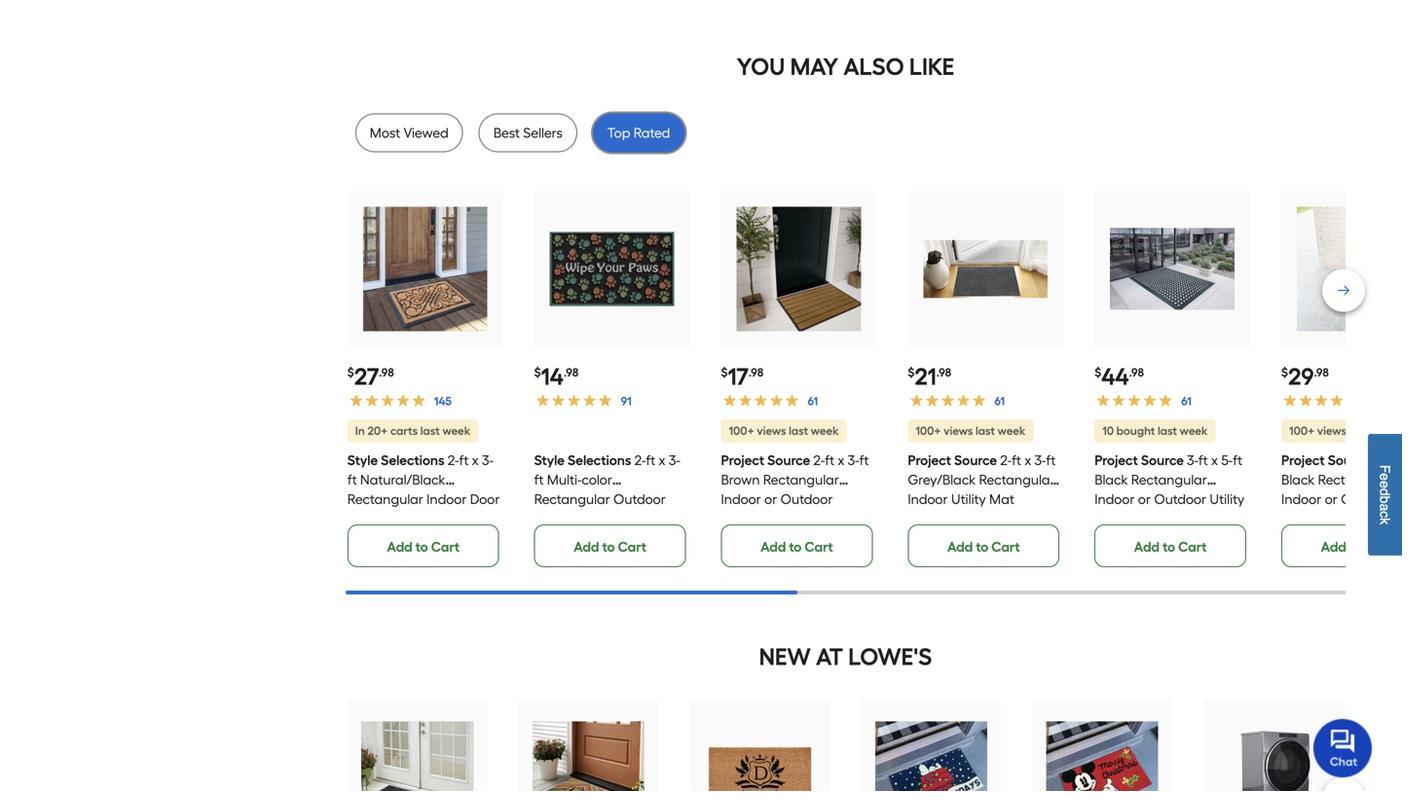 Task type: describe. For each thing, give the bounding box(es) containing it.
2 e from the top
[[1378, 481, 1393, 489]]

sellers
[[523, 125, 563, 141]]

10
[[1103, 424, 1114, 438]]

add for 17
[[761, 539, 786, 556]]

goodyear 3-ft x 4-ft interlocking black rectangular indoor or outdoor utility mat image
[[1218, 722, 1330, 792]]

.98 for 21
[[937, 366, 952, 380]]

add to cart link for 21
[[908, 525, 1060, 568]]

$ for 29
[[1282, 366, 1289, 380]]

.98 for 44
[[1129, 366, 1144, 380]]

most
[[370, 125, 400, 141]]

x for 17
[[838, 452, 845, 469]]

mat inside the 2-ft x 3-ft brown rectangular indoor or outdoor decorative utility mat
[[829, 511, 854, 527]]

most viewed
[[370, 125, 449, 141]]

mat inside 3-ft x 5-ft black rectangular indoor or outdoor utility mat
[[1095, 511, 1120, 527]]

new at lowe's
[[759, 643, 932, 671]]

bought
[[1117, 424, 1156, 438]]

add to cart for 21
[[948, 539, 1020, 556]]

3- for 27
[[482, 452, 494, 469]]

natural/black
[[360, 472, 446, 488]]

21 list item
[[908, 191, 1064, 568]]

cart for 27
[[431, 539, 460, 556]]

week for 29
[[1372, 424, 1400, 438]]

black
[[1095, 472, 1128, 488]]

source for 17
[[768, 452, 811, 469]]

style selections for multi-
[[534, 452, 632, 469]]

or for 44
[[1138, 491, 1151, 508]]

$ for 14
[[534, 366, 541, 380]]

add for 44
[[1135, 539, 1160, 556]]

last for 21
[[976, 424, 995, 438]]

door inside 2-ft x 3- ft natural/black rectangular indoor door mat
[[470, 491, 500, 508]]

add to cart link for 44
[[1095, 525, 1247, 568]]

100+ views last week for 29
[[1290, 424, 1400, 438]]

c
[[1378, 511, 1393, 518]]

20+
[[368, 424, 388, 438]]

new
[[759, 643, 811, 671]]

add for 21
[[948, 539, 973, 556]]

2- for 27
[[448, 452, 459, 469]]

utility inside the 2-ft x 3-ft brown rectangular indoor or outdoor decorative utility mat
[[791, 511, 826, 527]]

mat inside 2-ft x 3- ft multi-color rectangular outdoor animals door mat
[[621, 511, 646, 527]]

.98 for 14
[[564, 366, 579, 380]]

3- for 17
[[848, 452, 860, 469]]

$ 14 .98
[[534, 363, 579, 391]]

d
[[1378, 489, 1393, 496]]

rectangular for 21
[[979, 472, 1055, 488]]

indoor for 17
[[721, 491, 761, 508]]

x for 44
[[1212, 452, 1218, 469]]

rectangular for 17
[[763, 472, 839, 488]]

5-
[[1222, 452, 1233, 469]]

project source for 44
[[1095, 452, 1184, 469]]

to for 17
[[789, 539, 802, 556]]

top rated
[[608, 125, 670, 141]]

add to cart link for 27
[[348, 525, 499, 568]]

x for 27
[[472, 452, 479, 469]]

or for 17
[[765, 491, 778, 508]]

2-ft x 3-ft brown rectangular indoor or outdoor decorative utility mat
[[721, 452, 869, 527]]

decorative
[[721, 511, 788, 527]]

3- for 21
[[1035, 452, 1047, 469]]

week for 17
[[811, 424, 839, 438]]

project for 29
[[1282, 452, 1325, 469]]

source for 44
[[1141, 452, 1184, 469]]

style selections 2-ft x 3-ft natural rectangular indoor or outdoor decorative door mat image
[[533, 722, 645, 792]]

grey/black
[[908, 472, 976, 488]]

to for 14
[[602, 539, 615, 556]]

selections for color
[[568, 452, 632, 469]]

27
[[354, 363, 379, 391]]

best sellers
[[494, 125, 563, 141]]

project source link
[[1282, 452, 1403, 527]]

f
[[1378, 465, 1393, 474]]

add to cart for 44
[[1135, 539, 1207, 556]]

cart for 21
[[992, 539, 1020, 556]]

utility inside 3-ft x 5-ft black rectangular indoor or outdoor utility mat
[[1210, 491, 1245, 508]]

2- for 17
[[814, 452, 825, 469]]

10 bought last week
[[1103, 424, 1208, 438]]

color
[[582, 472, 613, 488]]

at
[[816, 643, 844, 671]]

last for 44
[[1158, 424, 1178, 438]]

14
[[541, 363, 564, 391]]

outdoor for 44
[[1155, 491, 1207, 508]]

100+ for 17
[[729, 424, 754, 438]]

$ 17 .98
[[721, 363, 764, 391]]



Task type: locate. For each thing, give the bounding box(es) containing it.
to inside the 17 'list item'
[[789, 539, 802, 556]]

project inside the 17 'list item'
[[721, 452, 765, 469]]

you may also like
[[737, 52, 955, 81]]

4 project from the left
[[1282, 452, 1325, 469]]

also
[[844, 52, 904, 81]]

selections for rectangular
[[381, 452, 445, 469]]

$ for 44
[[1095, 366, 1102, 380]]

4 week from the left
[[1180, 424, 1208, 438]]

last right bought
[[1158, 424, 1178, 438]]

indoor inside 2-ft x 3-ft grey/black rectangular indoor utility mat
[[908, 491, 948, 508]]

4 add to cart from the left
[[948, 539, 1020, 556]]

2 100+ from the left
[[916, 424, 941, 438]]

2- for 21
[[1000, 452, 1012, 469]]

5 add from the left
[[1135, 539, 1160, 556]]

style inside 27 list item
[[348, 452, 378, 469]]

3 outdoor from the left
[[1155, 491, 1207, 508]]

add down animals
[[574, 539, 599, 556]]

add to cart link for 17
[[721, 525, 873, 568]]

like
[[910, 52, 955, 81]]

allen + roth 2-ft x 3-ft charcoal rectangular indoor or outdoor decorative door mat image
[[362, 722, 474, 792]]

add inside 14 list item
[[574, 539, 599, 556]]

to down the 2-ft x 3-ft brown rectangular indoor or outdoor decorative utility mat
[[789, 539, 802, 556]]

x for 21
[[1025, 452, 1032, 469]]

2 or from the left
[[1138, 491, 1151, 508]]

rectangular down natural/black
[[348, 491, 424, 508]]

3- inside the 2-ft x 3-ft brown rectangular indoor or outdoor decorative utility mat
[[848, 452, 860, 469]]

1 add to cart link from the left
[[348, 525, 499, 568]]

100+ up brown
[[729, 424, 754, 438]]

rectangular down multi-
[[534, 491, 610, 508]]

project source up brown
[[721, 452, 811, 469]]

2- inside 2-ft x 3- ft multi-color rectangular outdoor animals door mat
[[635, 452, 646, 469]]

4 3- from the left
[[1035, 452, 1047, 469]]

0 horizontal spatial 100+
[[729, 424, 754, 438]]

x inside 2-ft x 3- ft multi-color rectangular outdoor animals door mat
[[659, 452, 666, 469]]

cart down 2-ft x 3- ft multi-color rectangular outdoor animals door mat
[[618, 539, 647, 556]]

views up brown
[[757, 424, 786, 438]]

.98 for 29
[[1314, 366, 1329, 380]]

add to cart
[[387, 539, 460, 556], [574, 539, 647, 556], [761, 539, 834, 556], [948, 539, 1020, 556], [1135, 539, 1207, 556]]

callowaymills natural, black rectangular indoor or outdoor decorative door mat image
[[704, 722, 816, 792]]

$ inside $ 21 .98
[[908, 366, 915, 380]]

1 x from the left
[[472, 452, 479, 469]]

.98
[[379, 366, 394, 380], [564, 366, 579, 380], [749, 366, 764, 380], [937, 366, 952, 380], [1129, 366, 1144, 380], [1314, 366, 1329, 380]]

week inside 21 list item
[[998, 424, 1026, 438]]

add to cart inside 27 list item
[[387, 539, 460, 556]]

cart down 3-ft x 5-ft black rectangular indoor or outdoor utility mat
[[1179, 539, 1207, 556]]

project up the black
[[1095, 452, 1138, 469]]

last for 17
[[789, 424, 808, 438]]

may
[[791, 52, 839, 81]]

2 source from the left
[[955, 452, 997, 469]]

utility down 5-
[[1210, 491, 1245, 508]]

views up grey/black
[[944, 424, 973, 438]]

0 horizontal spatial selections
[[381, 452, 445, 469]]

2 style selections from the left
[[534, 452, 632, 469]]

100+ views last week inside 21 list item
[[916, 424, 1026, 438]]

3- inside 2-ft x 3- ft natural/black rectangular indoor door mat
[[482, 452, 494, 469]]

4 source from the left
[[1328, 452, 1371, 469]]

source up grey/black
[[955, 452, 997, 469]]

utility inside 2-ft x 3-ft grey/black rectangular indoor utility mat
[[952, 491, 986, 508]]

5 .98 from the left
[[1129, 366, 1144, 380]]

4 last from the left
[[1158, 424, 1178, 438]]

source left 'f'
[[1328, 452, 1371, 469]]

rated
[[634, 125, 670, 141]]

project source 3-ft x 5-ft black rectangular indoor or outdoor utility mat image
[[1111, 207, 1235, 331]]

project source inside 21 list item
[[908, 452, 997, 469]]

$ inside $ 14 .98
[[534, 366, 541, 380]]

style down in
[[348, 452, 378, 469]]

2 cart from the left
[[618, 539, 647, 556]]

2 2- from the left
[[635, 452, 646, 469]]

100+ up grey/black
[[916, 424, 941, 438]]

4 x from the left
[[1025, 452, 1032, 469]]

indoor for 27
[[427, 491, 467, 508]]

project source 2-ft x 3-ft brown rectangular indoor or outdoor decorative utility mat image
[[737, 207, 861, 331]]

1 horizontal spatial selections
[[568, 452, 632, 469]]

$ for 27
[[348, 366, 354, 380]]

or inside the 2-ft x 3-ft brown rectangular indoor or outdoor decorative utility mat
[[765, 491, 778, 508]]

add to cart link down 2-ft x 3-ft grey/black rectangular indoor utility mat
[[908, 525, 1060, 568]]

e up d
[[1378, 474, 1393, 481]]

outdoor for 17
[[781, 491, 833, 508]]

x inside 2-ft x 3-ft grey/black rectangular indoor utility mat
[[1025, 452, 1032, 469]]

project source inside 29 list item
[[1282, 452, 1371, 469]]

to down 2-ft x 3-ft grey/black rectangular indoor utility mat
[[976, 539, 989, 556]]

1 3- from the left
[[482, 452, 494, 469]]

add to cart link down the black
[[1095, 525, 1247, 568]]

indoor down grey/black
[[908, 491, 948, 508]]

3 indoor from the left
[[908, 491, 948, 508]]

3-ft x 5-ft black rectangular indoor or outdoor utility mat
[[1095, 452, 1245, 527]]

last inside 21 list item
[[976, 424, 995, 438]]

selections inside 27 list item
[[381, 452, 445, 469]]

5 to from the left
[[1163, 539, 1176, 556]]

add to cart link down brown
[[721, 525, 873, 568]]

4 indoor from the left
[[1095, 491, 1135, 508]]

17
[[728, 363, 749, 391]]

1 horizontal spatial or
[[1138, 491, 1151, 508]]

17 list item
[[721, 191, 877, 568]]

4 $ from the left
[[908, 366, 915, 380]]

outdoor inside the 2-ft x 3-ft brown rectangular indoor or outdoor decorative utility mat
[[781, 491, 833, 508]]

44 list item
[[1095, 191, 1251, 568]]

cart inside 44 list item
[[1179, 539, 1207, 556]]

chat invite button image
[[1314, 719, 1373, 778]]

cart for 44
[[1179, 539, 1207, 556]]

project up brown
[[721, 452, 765, 469]]

3 cart from the left
[[805, 539, 834, 556]]

add for 27
[[387, 539, 413, 556]]

0 vertical spatial door
[[470, 491, 500, 508]]

3 $ from the left
[[721, 366, 728, 380]]

project
[[721, 452, 765, 469], [908, 452, 952, 469], [1095, 452, 1138, 469], [1282, 452, 1325, 469]]

100+ views last week up 'f'
[[1290, 424, 1400, 438]]

cart down 2-ft x 3- ft natural/black rectangular indoor door mat
[[431, 539, 460, 556]]

1 last from the left
[[421, 424, 440, 438]]

to down 2-ft x 3- ft natural/black rectangular indoor door mat
[[416, 539, 428, 556]]

$ inside $ 44 .98
[[1095, 366, 1102, 380]]

1 source from the left
[[768, 452, 811, 469]]

4 to from the left
[[976, 539, 989, 556]]

to for 44
[[1163, 539, 1176, 556]]

last inside 44 list item
[[1158, 424, 1178, 438]]

3 100+ from the left
[[1290, 424, 1315, 438]]

week inside the 17 'list item'
[[811, 424, 839, 438]]

2 .98 from the left
[[564, 366, 579, 380]]

3 .98 from the left
[[749, 366, 764, 380]]

5 add to cart from the left
[[1135, 539, 1207, 556]]

project source left 'f'
[[1282, 452, 1371, 469]]

0 horizontal spatial style selections
[[348, 452, 445, 469]]

1 to from the left
[[416, 539, 428, 556]]

multi-
[[547, 472, 582, 488]]

last right carts
[[421, 424, 440, 438]]

44
[[1102, 363, 1129, 391]]

week inside 29 list item
[[1372, 424, 1400, 438]]

views for 21
[[944, 424, 973, 438]]

source for 29
[[1328, 452, 1371, 469]]

new at lowe's heading
[[346, 638, 1346, 677]]

week right carts
[[443, 424, 471, 438]]

add to cart link inside 27 list item
[[348, 525, 499, 568]]

29 list item
[[1282, 191, 1403, 568]]

3 project from the left
[[1095, 452, 1138, 469]]

views inside 21 list item
[[944, 424, 973, 438]]

source inside the 17 'list item'
[[768, 452, 811, 469]]

0 horizontal spatial views
[[757, 424, 786, 438]]

a
[[1378, 504, 1393, 511]]

rectangular right brown
[[763, 472, 839, 488]]

animals
[[534, 511, 584, 527]]

add to cart for 17
[[761, 539, 834, 556]]

selections up natural/black
[[381, 452, 445, 469]]

1 cart from the left
[[431, 539, 460, 556]]

2 project source from the left
[[908, 452, 997, 469]]

$ 27 .98
[[348, 363, 394, 391]]

0 horizontal spatial door
[[470, 491, 500, 508]]

project source for 29
[[1282, 452, 1371, 469]]

project for 21
[[908, 452, 952, 469]]

2 add from the left
[[574, 539, 599, 556]]

add to cart for 27
[[387, 539, 460, 556]]

rectangular inside 3-ft x 5-ft black rectangular indoor or outdoor utility mat
[[1132, 472, 1208, 488]]

project inside 29 list item
[[1282, 452, 1325, 469]]

project inside 21 list item
[[908, 452, 952, 469]]

2 $ from the left
[[534, 366, 541, 380]]

3 to from the left
[[789, 539, 802, 556]]

1 views from the left
[[757, 424, 786, 438]]

rectangular for 27
[[348, 491, 424, 508]]

source
[[768, 452, 811, 469], [955, 452, 997, 469], [1141, 452, 1184, 469], [1328, 452, 1371, 469]]

cart inside the 17 'list item'
[[805, 539, 834, 556]]

add to cart link inside 14 list item
[[534, 525, 686, 568]]

style for natural/black
[[348, 452, 378, 469]]

2 x from the left
[[659, 452, 666, 469]]

mat inside 2-ft x 3-ft grey/black rectangular indoor utility mat
[[990, 491, 1015, 508]]

style for multi-
[[534, 452, 565, 469]]

views up project source link
[[1318, 424, 1347, 438]]

to inside 44 list item
[[1163, 539, 1176, 556]]

3 views from the left
[[1318, 424, 1347, 438]]

to inside 27 list item
[[416, 539, 428, 556]]

project source 2-ft x 3-ft grey/black rectangular indoor utility mat image
[[924, 207, 1048, 331]]

or down bought
[[1138, 491, 1151, 508]]

$ 44 .98
[[1095, 363, 1144, 391]]

5 $ from the left
[[1095, 366, 1102, 380]]

selections up color
[[568, 452, 632, 469]]

.98 inside $ 29 .98
[[1314, 366, 1329, 380]]

2 week from the left
[[811, 424, 839, 438]]

top
[[608, 125, 631, 141]]

1 horizontal spatial 100+
[[916, 424, 941, 438]]

style
[[348, 452, 378, 469], [534, 452, 565, 469]]

100+ for 21
[[916, 424, 941, 438]]

brown
[[721, 472, 760, 488]]

2 style from the left
[[534, 452, 565, 469]]

3 add to cart link from the left
[[721, 525, 873, 568]]

.98 inside $ 17 .98
[[749, 366, 764, 380]]

$ inside $ 27 .98
[[348, 366, 354, 380]]

project source down bought
[[1095, 452, 1184, 469]]

cart inside 21 list item
[[992, 539, 1020, 556]]

5 last from the left
[[1350, 424, 1369, 438]]

3 source from the left
[[1141, 452, 1184, 469]]

week up the 2-ft x 3-ft brown rectangular indoor or outdoor decorative utility mat
[[811, 424, 839, 438]]

1 2- from the left
[[448, 452, 459, 469]]

.98 inside $ 14 .98
[[564, 366, 579, 380]]

in 20+ carts last week
[[355, 424, 471, 438]]

last
[[421, 424, 440, 438], [789, 424, 808, 438], [976, 424, 995, 438], [1158, 424, 1178, 438], [1350, 424, 1369, 438]]

add to cart down 2-ft x 3-ft grey/black rectangular indoor utility mat
[[948, 539, 1020, 556]]

4 .98 from the left
[[937, 366, 952, 380]]

rectangular right grey/black
[[979, 472, 1055, 488]]

$ for 21
[[908, 366, 915, 380]]

mat inside 2-ft x 3- ft natural/black rectangular indoor door mat
[[348, 511, 373, 527]]

5 add to cart link from the left
[[1095, 525, 1247, 568]]

5 x from the left
[[1212, 452, 1218, 469]]

0 horizontal spatial 100+ views last week
[[729, 424, 839, 438]]

1 100+ views last week from the left
[[729, 424, 839, 438]]

100+ down 29
[[1290, 424, 1315, 438]]

1 vertical spatial door
[[587, 511, 617, 527]]

source inside project source link
[[1328, 452, 1371, 469]]

21
[[915, 363, 937, 391]]

ft
[[459, 452, 469, 469], [646, 452, 656, 469], [825, 452, 835, 469], [860, 452, 869, 469], [1012, 452, 1022, 469], [1047, 452, 1056, 469], [1199, 452, 1208, 469], [1233, 452, 1243, 469], [348, 472, 357, 488], [534, 472, 544, 488]]

outdoor
[[614, 491, 666, 508], [781, 491, 833, 508], [1155, 491, 1207, 508]]

rectangular
[[763, 472, 839, 488], [979, 472, 1055, 488], [1132, 472, 1208, 488], [348, 491, 424, 508], [534, 491, 610, 508]]

add to cart link inside 44 list item
[[1095, 525, 1247, 568]]

1 or from the left
[[765, 491, 778, 508]]

add inside the 17 'list item'
[[761, 539, 786, 556]]

2- inside 2-ft x 3-ft grey/black rectangular indoor utility mat
[[1000, 452, 1012, 469]]

4 add from the left
[[948, 539, 973, 556]]

2 views from the left
[[944, 424, 973, 438]]

last up project source link
[[1350, 424, 1369, 438]]

utility down grey/black
[[952, 491, 986, 508]]

1 100+ from the left
[[729, 424, 754, 438]]

disney 2-ft x 3-ft red coir rectangular indoor or outdoor decorative welcome door mat image
[[1047, 722, 1159, 792]]

3 add to cart from the left
[[761, 539, 834, 556]]

2- inside the 2-ft x 3-ft brown rectangular indoor or outdoor decorative utility mat
[[814, 452, 825, 469]]

utility right decorative
[[791, 511, 826, 527]]

source inside 44 list item
[[1141, 452, 1184, 469]]

to
[[416, 539, 428, 556], [602, 539, 615, 556], [789, 539, 802, 556], [976, 539, 989, 556], [1163, 539, 1176, 556]]

1 project source from the left
[[721, 452, 811, 469]]

3 x from the left
[[838, 452, 845, 469]]

2 indoor from the left
[[721, 491, 761, 508]]

source down the 10 bought last week
[[1141, 452, 1184, 469]]

week for 44
[[1180, 424, 1208, 438]]

indoor down the black
[[1095, 491, 1135, 508]]

1 .98 from the left
[[379, 366, 394, 380]]

source for 21
[[955, 452, 997, 469]]

add inside 21 list item
[[948, 539, 973, 556]]

3 project source from the left
[[1095, 452, 1184, 469]]

to down 2-ft x 3- ft multi-color rectangular outdoor animals door mat
[[602, 539, 615, 556]]

6 .98 from the left
[[1314, 366, 1329, 380]]

project for 44
[[1095, 452, 1138, 469]]

style selections
[[348, 452, 445, 469], [534, 452, 632, 469]]

best
[[494, 125, 520, 141]]

to down 3-ft x 5-ft black rectangular indoor or outdoor utility mat
[[1163, 539, 1176, 556]]

project for 17
[[721, 452, 765, 469]]

2-ft x 3-ft grey/black rectangular indoor utility mat
[[908, 452, 1056, 508]]

add down 2-ft x 3- ft natural/black rectangular indoor door mat
[[387, 539, 413, 556]]

.98 inside $ 27 .98
[[379, 366, 394, 380]]

indoor for 44
[[1095, 491, 1135, 508]]

source up decorative
[[768, 452, 811, 469]]

outdoor inside 3-ft x 5-ft black rectangular indoor or outdoor utility mat
[[1155, 491, 1207, 508]]

add to cart down 2-ft x 3- ft natural/black rectangular indoor door mat
[[387, 539, 460, 556]]

project inside 44 list item
[[1095, 452, 1138, 469]]

in
[[355, 424, 365, 438]]

utility
[[952, 491, 986, 508], [1210, 491, 1245, 508], [791, 511, 826, 527]]

indoor inside 2-ft x 3- ft natural/black rectangular indoor door mat
[[427, 491, 467, 508]]

style selections 2-ft x 3-ft natural/black rectangular indoor door mat image
[[363, 207, 488, 331]]

views inside 29 list item
[[1318, 424, 1347, 438]]

27 list item
[[348, 191, 503, 568]]

add down 3-ft x 5-ft black rectangular indoor or outdoor utility mat
[[1135, 539, 1160, 556]]

cart
[[431, 539, 460, 556], [618, 539, 647, 556], [805, 539, 834, 556], [992, 539, 1020, 556], [1179, 539, 1207, 556]]

last up the 2-ft x 3-ft brown rectangular indoor or outdoor decorative utility mat
[[789, 424, 808, 438]]

week inside 27 list item
[[443, 424, 471, 438]]

add to cart link
[[348, 525, 499, 568], [534, 525, 686, 568], [721, 525, 873, 568], [908, 525, 1060, 568], [1095, 525, 1247, 568]]

1 project from the left
[[721, 452, 765, 469]]

k
[[1378, 518, 1393, 525]]

snoopy 2-ft x 3-ft blue coir rectangular indoor or outdoor decorative welcome door mat image
[[875, 722, 988, 792]]

2 100+ views last week from the left
[[916, 424, 1026, 438]]

f e e d b a c k button
[[1369, 434, 1403, 556]]

rectangular inside 2-ft x 3- ft multi-color rectangular outdoor animals door mat
[[534, 491, 610, 508]]

project right 5-
[[1282, 452, 1325, 469]]

week up 'f'
[[1372, 424, 1400, 438]]

x inside 3-ft x 5-ft black rectangular indoor or outdoor utility mat
[[1212, 452, 1218, 469]]

2- inside 2-ft x 3- ft natural/black rectangular indoor door mat
[[448, 452, 459, 469]]

2 horizontal spatial views
[[1318, 424, 1347, 438]]

1 horizontal spatial utility
[[952, 491, 986, 508]]

style selections inside 27 list item
[[348, 452, 445, 469]]

selections inside 14 list item
[[568, 452, 632, 469]]

or
[[765, 491, 778, 508], [1138, 491, 1151, 508]]

indoor inside the 2-ft x 3-ft brown rectangular indoor or outdoor decorative utility mat
[[721, 491, 761, 508]]

4 2- from the left
[[1000, 452, 1012, 469]]

to for 21
[[976, 539, 989, 556]]

2 outdoor from the left
[[781, 491, 833, 508]]

2 horizontal spatial outdoor
[[1155, 491, 1207, 508]]

add to cart inside the 17 'list item'
[[761, 539, 834, 556]]

$ inside $ 29 .98
[[1282, 366, 1289, 380]]

1 horizontal spatial outdoor
[[781, 491, 833, 508]]

project up grey/black
[[908, 452, 952, 469]]

3- inside 2-ft x 3-ft grey/black rectangular indoor utility mat
[[1035, 452, 1047, 469]]

b
[[1378, 496, 1393, 504]]

29
[[1289, 363, 1314, 391]]

100+
[[729, 424, 754, 438], [916, 424, 941, 438], [1290, 424, 1315, 438]]

add to cart link down color
[[534, 525, 686, 568]]

e
[[1378, 474, 1393, 481], [1378, 481, 1393, 489]]

x inside the 2-ft x 3-ft brown rectangular indoor or outdoor decorative utility mat
[[838, 452, 845, 469]]

3- inside 3-ft x 5-ft black rectangular indoor or outdoor utility mat
[[1187, 452, 1199, 469]]

last up 2-ft x 3-ft grey/black rectangular indoor utility mat
[[976, 424, 995, 438]]

2 add to cart link from the left
[[534, 525, 686, 568]]

add to cart down decorative
[[761, 539, 834, 556]]

indoor
[[427, 491, 467, 508], [721, 491, 761, 508], [908, 491, 948, 508], [1095, 491, 1135, 508]]

add to cart inside 14 list item
[[574, 539, 647, 556]]

views inside the 17 'list item'
[[757, 424, 786, 438]]

door inside 2-ft x 3- ft multi-color rectangular outdoor animals door mat
[[587, 511, 617, 527]]

2 3- from the left
[[669, 452, 681, 469]]

1 horizontal spatial views
[[944, 424, 973, 438]]

views
[[757, 424, 786, 438], [944, 424, 973, 438], [1318, 424, 1347, 438]]

1 add to cart from the left
[[387, 539, 460, 556]]

cart for 17
[[805, 539, 834, 556]]

100+ views last week
[[729, 424, 839, 438], [916, 424, 1026, 438], [1290, 424, 1400, 438]]

2 horizontal spatial utility
[[1210, 491, 1245, 508]]

3 add from the left
[[761, 539, 786, 556]]

add
[[387, 539, 413, 556], [574, 539, 599, 556], [761, 539, 786, 556], [948, 539, 973, 556], [1135, 539, 1160, 556]]

style selections inside 14 list item
[[534, 452, 632, 469]]

lowe's
[[849, 643, 932, 671]]

or up decorative
[[765, 491, 778, 508]]

cart down 2-ft x 3-ft grey/black rectangular indoor utility mat
[[992, 539, 1020, 556]]

project source for 17
[[721, 452, 811, 469]]

0 horizontal spatial outdoor
[[614, 491, 666, 508]]

project source inside 44 list item
[[1095, 452, 1184, 469]]

100+ views last week up the 2-ft x 3-ft brown rectangular indoor or outdoor decorative utility mat
[[729, 424, 839, 438]]

or inside 3-ft x 5-ft black rectangular indoor or outdoor utility mat
[[1138, 491, 1151, 508]]

week
[[443, 424, 471, 438], [811, 424, 839, 438], [998, 424, 1026, 438], [1180, 424, 1208, 438], [1372, 424, 1400, 438]]

1 horizontal spatial style
[[534, 452, 565, 469]]

3 3- from the left
[[848, 452, 860, 469]]

style selections for natural/black
[[348, 452, 445, 469]]

views for 29
[[1318, 424, 1347, 438]]

1 $ from the left
[[348, 366, 354, 380]]

2 horizontal spatial 100+ views last week
[[1290, 424, 1400, 438]]

$ 21 .98
[[908, 363, 952, 391]]

2-ft x 3- ft natural/black rectangular indoor door mat
[[348, 452, 500, 527]]

100+ views last week inside 29 list item
[[1290, 424, 1400, 438]]

project source
[[721, 452, 811, 469], [908, 452, 997, 469], [1095, 452, 1184, 469], [1282, 452, 1371, 469]]

door
[[470, 491, 500, 508], [587, 511, 617, 527]]

you
[[737, 52, 785, 81]]

1 horizontal spatial style selections
[[534, 452, 632, 469]]

4 cart from the left
[[992, 539, 1020, 556]]

3- inside 2-ft x 3- ft multi-color rectangular outdoor animals door mat
[[669, 452, 681, 469]]

indoor for 21
[[908, 491, 948, 508]]

views for 17
[[757, 424, 786, 438]]

add to cart for 14
[[574, 539, 647, 556]]

6 $ from the left
[[1282, 366, 1289, 380]]

rectangular inside the 2-ft x 3-ft brown rectangular indoor or outdoor decorative utility mat
[[763, 472, 839, 488]]

add to cart inside 21 list item
[[948, 539, 1020, 556]]

100+ views last week for 21
[[916, 424, 1026, 438]]

outdoor inside 2-ft x 3- ft multi-color rectangular outdoor animals door mat
[[614, 491, 666, 508]]

1 style from the left
[[348, 452, 378, 469]]

100+ views last week for 17
[[729, 424, 839, 438]]

last inside 27 list item
[[421, 424, 440, 438]]

2 add to cart from the left
[[574, 539, 647, 556]]

mat
[[990, 491, 1015, 508], [348, 511, 373, 527], [621, 511, 646, 527], [829, 511, 854, 527], [1095, 511, 1120, 527]]

.98 for 17
[[749, 366, 764, 380]]

style selections up color
[[534, 452, 632, 469]]

1 horizontal spatial door
[[587, 511, 617, 527]]

rectangular for 44
[[1132, 472, 1208, 488]]

f e e d b a c k
[[1378, 465, 1393, 525]]

5 week from the left
[[1372, 424, 1400, 438]]

style selections 2-ft x 3-ft multi-color rectangular outdoor animals door mat image
[[550, 207, 675, 331]]

style selections up natural/black
[[348, 452, 445, 469]]

1 e from the top
[[1378, 474, 1393, 481]]

add to cart link inside the 17 'list item'
[[721, 525, 873, 568]]

3 100+ views last week from the left
[[1290, 424, 1400, 438]]

2 to from the left
[[602, 539, 615, 556]]

$
[[348, 366, 354, 380], [534, 366, 541, 380], [721, 366, 728, 380], [908, 366, 915, 380], [1095, 366, 1102, 380], [1282, 366, 1289, 380]]

add to cart down 2-ft x 3- ft multi-color rectangular outdoor animals door mat
[[574, 539, 647, 556]]

3 2- from the left
[[814, 452, 825, 469]]

cart for 14
[[618, 539, 647, 556]]

indoor down natural/black
[[427, 491, 467, 508]]

cart down the 2-ft x 3-ft brown rectangular indoor or outdoor decorative utility mat
[[805, 539, 834, 556]]

add to cart link for 14
[[534, 525, 686, 568]]

e up "b"
[[1378, 481, 1393, 489]]

rectangular inside 2-ft x 3- ft natural/black rectangular indoor door mat
[[348, 491, 424, 508]]

rectangular down the 10 bought last week
[[1132, 472, 1208, 488]]

1 indoor from the left
[[427, 491, 467, 508]]

cart inside 27 list item
[[431, 539, 460, 556]]

to inside 14 list item
[[602, 539, 615, 556]]

3-
[[482, 452, 494, 469], [669, 452, 681, 469], [848, 452, 860, 469], [1035, 452, 1047, 469], [1187, 452, 1199, 469]]

week right bought
[[1180, 424, 1208, 438]]

viewed
[[404, 125, 449, 141]]

week up 2-ft x 3-ft grey/black rectangular indoor utility mat
[[998, 424, 1026, 438]]

2-
[[448, 452, 459, 469], [635, 452, 646, 469], [814, 452, 825, 469], [1000, 452, 1012, 469]]

add down grey/black
[[948, 539, 973, 556]]

1 outdoor from the left
[[614, 491, 666, 508]]

week for 21
[[998, 424, 1026, 438]]

indoor down brown
[[721, 491, 761, 508]]

add to cart link down natural/black
[[348, 525, 499, 568]]

5 3- from the left
[[1187, 452, 1199, 469]]

14 list item
[[534, 191, 690, 568]]

week inside 44 list item
[[1180, 424, 1208, 438]]

0 horizontal spatial style
[[348, 452, 378, 469]]

1 selections from the left
[[381, 452, 445, 469]]

2-ft x 3- ft multi-color rectangular outdoor animals door mat
[[534, 452, 681, 527]]

selections
[[381, 452, 445, 469], [568, 452, 632, 469]]

to for 27
[[416, 539, 428, 556]]

0 horizontal spatial utility
[[791, 511, 826, 527]]

3 week from the left
[[998, 424, 1026, 438]]

add inside 27 list item
[[387, 539, 413, 556]]

add to cart inside 44 list item
[[1135, 539, 1207, 556]]

.98 for 27
[[379, 366, 394, 380]]

add for 14
[[574, 539, 599, 556]]

$ for 17
[[721, 366, 728, 380]]

project source 2-ft x 3-ft black rectangular indoor or outdoor utility mat image
[[1297, 207, 1403, 331]]

0 horizontal spatial or
[[765, 491, 778, 508]]

1 add from the left
[[387, 539, 413, 556]]

last inside 29 list item
[[1350, 424, 1369, 438]]

$ 29 .98
[[1282, 363, 1329, 391]]

1 style selections from the left
[[348, 452, 445, 469]]

style inside 14 list item
[[534, 452, 565, 469]]

4 add to cart link from the left
[[908, 525, 1060, 568]]

2 selections from the left
[[568, 452, 632, 469]]

2 last from the left
[[789, 424, 808, 438]]

last for 29
[[1350, 424, 1369, 438]]

1 horizontal spatial 100+ views last week
[[916, 424, 1026, 438]]

100+ inside the 17 'list item'
[[729, 424, 754, 438]]

x inside 2-ft x 3- ft natural/black rectangular indoor door mat
[[472, 452, 479, 469]]

carts
[[390, 424, 418, 438]]

add inside 44 list item
[[1135, 539, 1160, 556]]

project source inside the 17 'list item'
[[721, 452, 811, 469]]

add down decorative
[[761, 539, 786, 556]]

cart inside 14 list item
[[618, 539, 647, 556]]

last inside the 17 'list item'
[[789, 424, 808, 438]]

add to cart down 3-ft x 5-ft black rectangular indoor or outdoor utility mat
[[1135, 539, 1207, 556]]

x
[[472, 452, 479, 469], [659, 452, 666, 469], [838, 452, 845, 469], [1025, 452, 1032, 469], [1212, 452, 1218, 469]]

rectangular inside 2-ft x 3-ft grey/black rectangular indoor utility mat
[[979, 472, 1055, 488]]

2 horizontal spatial 100+
[[1290, 424, 1315, 438]]

1 week from the left
[[443, 424, 471, 438]]

3 last from the left
[[976, 424, 995, 438]]

5 cart from the left
[[1179, 539, 1207, 556]]

4 project source from the left
[[1282, 452, 1371, 469]]

2 project from the left
[[908, 452, 952, 469]]

100+ views last week up 2-ft x 3-ft grey/black rectangular indoor utility mat
[[916, 424, 1026, 438]]

project source up grey/black
[[908, 452, 997, 469]]

style up multi-
[[534, 452, 565, 469]]

100+ for 29
[[1290, 424, 1315, 438]]

100+ inside 29 list item
[[1290, 424, 1315, 438]]

project source for 21
[[908, 452, 997, 469]]



Task type: vqa. For each thing, say whether or not it's contained in the screenshot.
1st Project Source from the right
yes



